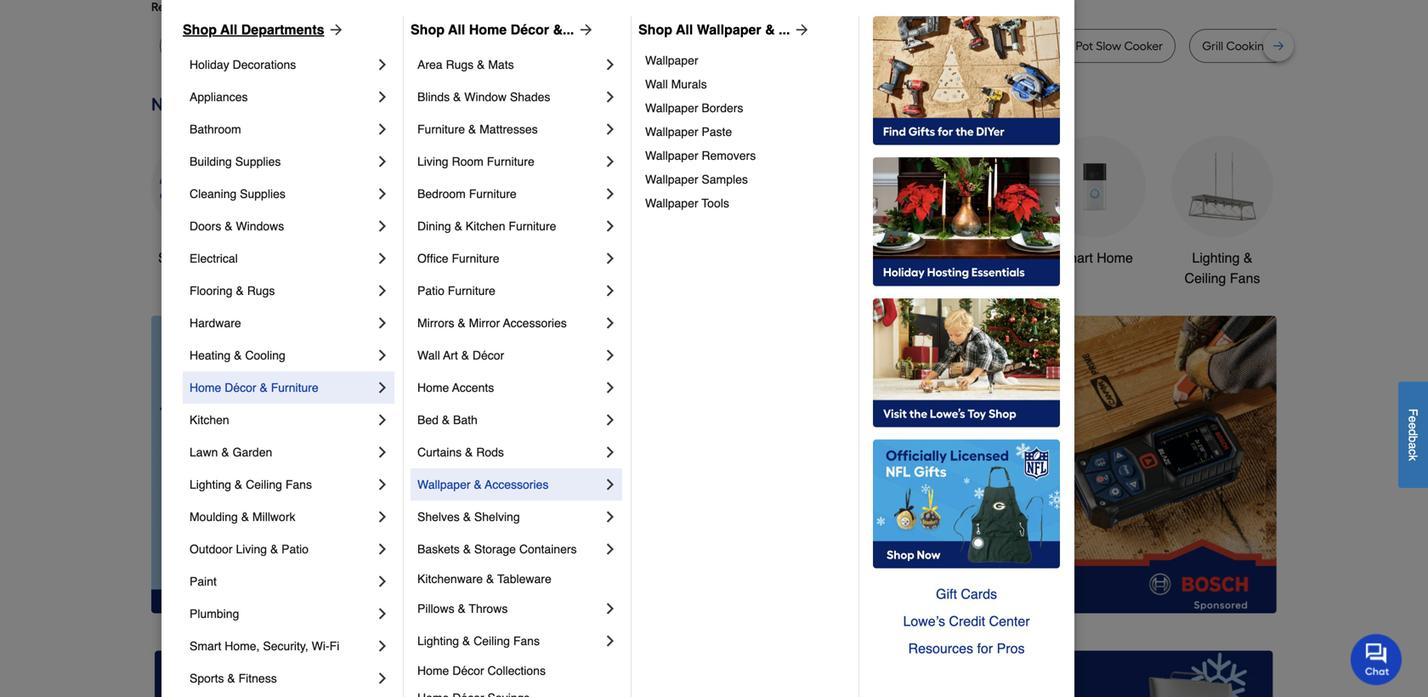 Task type: describe. For each thing, give the bounding box(es) containing it.
smart home link
[[1044, 136, 1146, 268]]

holiday decorations
[[190, 58, 296, 71]]

millwork
[[253, 510, 295, 524]]

moulding & millwork link
[[190, 501, 374, 533]]

sports & fitness
[[190, 672, 277, 685]]

tools link
[[406, 136, 509, 268]]

lowe's credit center link
[[873, 608, 1060, 635]]

chevron right image for office furniture
[[602, 250, 619, 267]]

2 pot from the left
[[888, 39, 906, 53]]

2 cooking from the left
[[1227, 39, 1272, 53]]

wallpaper tools
[[645, 196, 729, 210]]

chevron right image for flooring & rugs
[[374, 282, 391, 299]]

scroll to item #2 element
[[819, 581, 864, 591]]

& inside doors & windows link
[[225, 219, 233, 233]]

wallpaper samples
[[645, 173, 748, 186]]

kitchenware
[[418, 572, 483, 586]]

pillows
[[418, 602, 455, 616]]

crock for crock pot cooking pot
[[785, 39, 817, 53]]

chevron right image for sports & fitness
[[374, 670, 391, 687]]

mattresses
[[480, 122, 538, 136]]

d
[[1407, 429, 1421, 436]]

& inside heating & cooling link
[[234, 349, 242, 362]]

furniture up bedroom furniture link
[[487, 155, 535, 168]]

new deals every day during 25 days of deals image
[[151, 90, 1277, 119]]

0 horizontal spatial lighting & ceiling fans
[[190, 478, 312, 492]]

outdoor for outdoor living & patio
[[190, 543, 233, 556]]

wallpaper for wallpaper borders
[[645, 101, 699, 115]]

kitchen link
[[190, 404, 374, 436]]

chevron right image for wallpaper & accessories
[[602, 476, 619, 493]]

1 vertical spatial accessories
[[485, 478, 549, 492]]

get up to 2 free select tools or batteries when you buy 1 with select purchases. image
[[155, 651, 510, 697]]

wallpaper for wallpaper samples
[[645, 173, 699, 186]]

& inside outdoor tools & equipment
[[880, 250, 889, 266]]

outdoor for outdoor tools & equipment
[[792, 250, 841, 266]]

chevron right image for wall art & décor
[[602, 347, 619, 364]]

throws
[[469, 602, 508, 616]]

lighting inside "lighting & ceiling fans"
[[1193, 250, 1240, 266]]

1 vertical spatial rugs
[[247, 284, 275, 298]]

0 vertical spatial patio
[[418, 284, 445, 298]]

smart for smart home, security, wi-fi
[[190, 639, 221, 653]]

1 vertical spatial kitchen
[[190, 413, 229, 427]]

scroll to item #5 image
[[945, 583, 986, 590]]

k
[[1407, 455, 1421, 461]]

cleaning supplies
[[190, 187, 286, 201]]

smart home, security, wi-fi link
[[190, 630, 374, 662]]

2 horizontal spatial lighting & ceiling fans link
[[1172, 136, 1274, 289]]

arrow right image for shop all wallpaper & ...
[[790, 21, 811, 38]]

departments
[[241, 22, 324, 37]]

chat invite button image
[[1351, 634, 1403, 685]]

rods
[[476, 446, 504, 459]]

outdoor living & patio
[[190, 543, 309, 556]]

dining
[[418, 219, 451, 233]]

tools inside tools 'link'
[[442, 250, 473, 266]]

& inside baskets & storage containers link
[[463, 543, 471, 556]]

cleaning supplies link
[[190, 178, 374, 210]]

& inside flooring & rugs link
[[236, 284, 244, 298]]

sports & fitness link
[[190, 662, 374, 695]]

pillows & throws
[[418, 602, 508, 616]]

resources for pros link
[[873, 635, 1060, 662]]

1 horizontal spatial lighting & ceiling fans link
[[418, 625, 602, 657]]

1 e from the top
[[1407, 416, 1421, 423]]

1 horizontal spatial kitchen
[[466, 219, 506, 233]]

for
[[977, 641, 993, 656]]

windows
[[236, 219, 284, 233]]

chevron right image for blinds & window shades
[[602, 88, 619, 105]]

wi-
[[312, 639, 330, 653]]

wallpaper for wallpaper
[[645, 54, 699, 67]]

supplies for cleaning supplies
[[240, 187, 286, 201]]

hardware link
[[190, 307, 374, 339]]

pot for crock pot slow cooker
[[1076, 39, 1094, 53]]

fans inside "lighting & ceiling fans"
[[1230, 270, 1261, 286]]

2 cooker from the left
[[1125, 39, 1164, 53]]

instant
[[945, 39, 982, 53]]

home décor & furniture link
[[190, 372, 374, 404]]

1 vertical spatial lighting & ceiling fans link
[[190, 469, 374, 501]]

home décor collections
[[418, 664, 546, 678]]

sports
[[190, 672, 224, 685]]

f e e d b a c k
[[1407, 409, 1421, 461]]

area rugs & mats
[[418, 58, 514, 71]]

grill
[[1203, 39, 1224, 53]]

heating & cooling
[[190, 349, 286, 362]]

shop for shop all home décor &...
[[411, 22, 445, 37]]

home for home décor & furniture
[[190, 381, 221, 395]]

instant pot
[[945, 39, 1002, 53]]

chevron right image for appliances
[[374, 88, 391, 105]]

1 horizontal spatial lighting
[[418, 634, 459, 648]]

1 vertical spatial fans
[[286, 478, 312, 492]]

moulding
[[190, 510, 238, 524]]

furniture up dining & kitchen furniture on the top
[[469, 187, 517, 201]]

& inside area rugs & mats link
[[477, 58, 485, 71]]

0 horizontal spatial patio
[[282, 543, 309, 556]]

holiday
[[190, 58, 229, 71]]

blinds & window shades link
[[418, 81, 602, 113]]

room
[[452, 155, 484, 168]]

furniture & mattresses link
[[418, 113, 602, 145]]

décor up microwave
[[511, 22, 549, 37]]

wallpaper for wallpaper & accessories
[[418, 478, 471, 492]]

decorations for christmas
[[549, 270, 621, 286]]

bedroom
[[418, 187, 466, 201]]

blinds & window shades
[[418, 90, 551, 104]]

2 vertical spatial ceiling
[[474, 634, 510, 648]]

& inside bed & bath link
[[442, 413, 450, 427]]

2 slow from the left
[[1096, 39, 1122, 53]]

triple slow cooker
[[370, 39, 469, 53]]

pot for instant pot
[[985, 39, 1002, 53]]

security,
[[263, 639, 309, 653]]

& inside dining & kitchen furniture link
[[455, 219, 463, 233]]

visit the lowe's toy shop. image
[[873, 298, 1060, 428]]

bed & bath link
[[418, 404, 602, 436]]

chevron right image for bathroom
[[374, 121, 391, 138]]

lowe's credit center
[[903, 614, 1030, 629]]

all for deals
[[193, 250, 208, 266]]

microwave countertop
[[509, 39, 633, 53]]

mirrors & mirror accessories
[[418, 316, 567, 330]]

find gifts for the diyer. image
[[873, 16, 1060, 145]]

wallpaper for wallpaper tools
[[645, 196, 699, 210]]

& inside lawn & garden 'link'
[[221, 446, 229, 459]]

wallpaper down recommended searches for you "heading" in the top of the page
[[697, 22, 762, 37]]

1 vertical spatial lighting
[[190, 478, 231, 492]]

countertop
[[570, 39, 633, 53]]

wall for wall art & décor
[[418, 349, 440, 362]]

home décor collections link
[[418, 657, 619, 685]]

furniture & mattresses
[[418, 122, 538, 136]]

& inside the pillows & throws link
[[458, 602, 466, 616]]

living room furniture
[[418, 155, 535, 168]]

home accents link
[[418, 372, 602, 404]]

smart home, security, wi-fi
[[190, 639, 340, 653]]

c
[[1407, 449, 1421, 455]]

1 vertical spatial arrow right image
[[1246, 465, 1263, 482]]

borders
[[702, 101, 744, 115]]

chevron right image for moulding & millwork
[[374, 509, 391, 526]]

& inside kitchenware & tableware link
[[486, 572, 494, 586]]

1 vertical spatial bathroom
[[938, 250, 997, 266]]

pros
[[997, 641, 1025, 656]]

décor down the mirrors & mirror accessories
[[473, 349, 504, 362]]

resources for pros
[[909, 641, 1025, 656]]

wallpaper borders
[[645, 101, 744, 115]]

baskets & storage containers
[[418, 543, 577, 556]]

electrical
[[190, 252, 238, 265]]

shop all home décor &...
[[411, 22, 574, 37]]

all for departments
[[220, 22, 238, 37]]

garden
[[233, 446, 272, 459]]

1 cooking from the left
[[840, 39, 885, 53]]

wallpaper for wallpaper paste
[[645, 125, 699, 139]]

window
[[465, 90, 507, 104]]

décor inside "link"
[[453, 664, 484, 678]]

heating & cooling link
[[190, 339, 374, 372]]

office furniture
[[418, 252, 500, 265]]

wallpaper for wallpaper removers
[[645, 149, 699, 162]]

crock for crock pot slow cooker
[[1041, 39, 1073, 53]]

& inside the shop all wallpaper & ... link
[[765, 22, 775, 37]]

wall murals link
[[645, 72, 847, 96]]

shelving
[[474, 510, 520, 524]]

blinds
[[418, 90, 450, 104]]



Task type: locate. For each thing, give the bounding box(es) containing it.
wall left murals
[[645, 77, 668, 91]]

2 e from the top
[[1407, 423, 1421, 429]]

2 horizontal spatial lighting & ceiling fans
[[1185, 250, 1261, 286]]

mirrors
[[418, 316, 455, 330]]

chevron right image for area rugs & mats
[[602, 56, 619, 73]]

gift
[[936, 586, 957, 602]]

grate
[[1275, 39, 1306, 53]]

doors & windows
[[190, 219, 284, 233]]

flooring & rugs
[[190, 284, 275, 298]]

1 horizontal spatial shop
[[411, 22, 445, 37]]

0 vertical spatial decorations
[[233, 58, 296, 71]]

0 vertical spatial lighting
[[1193, 250, 1240, 266]]

0 horizontal spatial arrow right image
[[324, 21, 345, 38]]

wall for wall murals
[[645, 77, 668, 91]]

bath
[[453, 413, 478, 427]]

lawn
[[190, 446, 218, 459]]

appliances
[[190, 90, 248, 104]]

0 vertical spatial arrow right image
[[324, 21, 345, 38]]

furniture down dining & kitchen furniture on the top
[[452, 252, 500, 265]]

cooker left grill
[[1125, 39, 1164, 53]]

tools up equipment
[[844, 250, 876, 266]]

2 vertical spatial lighting & ceiling fans
[[418, 634, 540, 648]]

& inside home décor & furniture link
[[260, 381, 268, 395]]

2 vertical spatial lighting
[[418, 634, 459, 648]]

arrow right image
[[574, 21, 595, 38], [790, 21, 811, 38]]

1 vertical spatial outdoor
[[190, 543, 233, 556]]

all down recommended searches for you "heading" in the top of the page
[[676, 22, 693, 37]]

shop inside the shop all wallpaper & ... link
[[639, 22, 673, 37]]

mirrors & mirror accessories link
[[418, 307, 602, 339]]

home décor & furniture
[[190, 381, 319, 395]]

arrow right image inside the shop all wallpaper & ... link
[[790, 21, 811, 38]]

wall art & décor link
[[418, 339, 602, 372]]

chevron right image for cleaning supplies
[[374, 185, 391, 202]]

& inside shelves & shelving link
[[463, 510, 471, 524]]

living down moulding & millwork
[[236, 543, 267, 556]]

wallpaper removers link
[[645, 144, 847, 168]]

flooring & rugs link
[[190, 275, 374, 307]]

4 pot from the left
[[1076, 39, 1094, 53]]

kitchen down bedroom furniture
[[466, 219, 506, 233]]

all up the area rugs & mats
[[448, 22, 465, 37]]

outdoor inside outdoor tools & equipment
[[792, 250, 841, 266]]

shop for shop all wallpaper & ...
[[639, 22, 673, 37]]

furniture down blinds
[[418, 122, 465, 136]]

décor left collections
[[453, 664, 484, 678]]

1 vertical spatial decorations
[[549, 270, 621, 286]]

1 vertical spatial living
[[236, 543, 267, 556]]

1 horizontal spatial outdoor
[[792, 250, 841, 266]]

wallpaper down curtains
[[418, 478, 471, 492]]

1 horizontal spatial patio
[[418, 284, 445, 298]]

supplies up cleaning supplies
[[235, 155, 281, 168]]

furniture down bedroom furniture link
[[509, 219, 556, 233]]

shop all wallpaper & ... link
[[639, 20, 811, 40]]

mats
[[488, 58, 514, 71]]

décor down heating & cooling
[[225, 381, 256, 395]]

2 horizontal spatial fans
[[1230, 270, 1261, 286]]

smart for smart home
[[1057, 250, 1093, 266]]

outdoor up equipment
[[792, 250, 841, 266]]

1 horizontal spatial arrow right image
[[1246, 465, 1263, 482]]

1 crock from the left
[[785, 39, 817, 53]]

supplies up windows
[[240, 187, 286, 201]]

1 vertical spatial lighting & ceiling fans
[[190, 478, 312, 492]]

wallpaper down wallpaper paste
[[645, 149, 699, 162]]

& inside "lighting & ceiling fans"
[[1244, 250, 1253, 266]]

wallpaper up wall murals
[[645, 54, 699, 67]]

outdoor down moulding
[[190, 543, 233, 556]]

arrow right image inside shop all home décor &... link
[[574, 21, 595, 38]]

2 arrow right image from the left
[[790, 21, 811, 38]]

0 vertical spatial kitchen
[[466, 219, 506, 233]]

0 horizontal spatial ceiling
[[246, 478, 282, 492]]

doors
[[190, 219, 221, 233]]

chevron right image for outdoor living & patio
[[374, 541, 391, 558]]

...
[[779, 22, 790, 37]]

tableware
[[497, 572, 552, 586]]

0 horizontal spatial arrow right image
[[574, 21, 595, 38]]

decorations down shop all departments link
[[233, 58, 296, 71]]

1 horizontal spatial decorations
[[549, 270, 621, 286]]

arrow right image inside shop all departments link
[[324, 21, 345, 38]]

& inside furniture & mattresses link
[[468, 122, 476, 136]]

0 horizontal spatial crock
[[785, 39, 817, 53]]

chevron right image for doors & windows
[[374, 218, 391, 235]]

christmas decorations link
[[534, 136, 636, 289]]

chevron right image for holiday decorations
[[374, 56, 391, 73]]

1 horizontal spatial rugs
[[446, 58, 474, 71]]

building
[[190, 155, 232, 168]]

1 vertical spatial patio
[[282, 543, 309, 556]]

0 vertical spatial bathroom
[[190, 122, 241, 136]]

chevron right image for heating & cooling
[[374, 347, 391, 364]]

tools for wallpaper tools
[[702, 196, 729, 210]]

kitchenware & tableware link
[[418, 566, 619, 593]]

paint
[[190, 575, 217, 588]]

1 cooker from the left
[[431, 39, 469, 53]]

& inside mirrors & mirror accessories link
[[458, 316, 466, 330]]

patio
[[418, 284, 445, 298], [282, 543, 309, 556]]

shelves & shelving link
[[418, 501, 602, 533]]

wallpaper & accessories
[[418, 478, 549, 492]]

outdoor living & patio link
[[190, 533, 374, 566]]

shop all deals
[[158, 250, 247, 266]]

& inside moulding & millwork link
[[241, 510, 249, 524]]

kitchen up lawn
[[190, 413, 229, 427]]

lowe's
[[903, 614, 946, 629]]

warming
[[1320, 39, 1371, 53]]

home inside "link"
[[418, 664, 449, 678]]

a
[[1407, 443, 1421, 449]]

0 horizontal spatial rugs
[[247, 284, 275, 298]]

pot for crock pot cooking pot
[[820, 39, 837, 53]]

all for home
[[448, 22, 465, 37]]

decorations inside christmas decorations link
[[549, 270, 621, 286]]

supplies
[[235, 155, 281, 168], [240, 187, 286, 201]]

outdoor
[[792, 250, 841, 266], [190, 543, 233, 556]]

chevron right image for patio furniture
[[602, 282, 619, 299]]

1 horizontal spatial cooker
[[1125, 39, 1164, 53]]

cooling
[[245, 349, 286, 362]]

all for wallpaper
[[676, 22, 693, 37]]

tools for outdoor tools & equipment
[[844, 250, 876, 266]]

home,
[[225, 639, 260, 653]]

0 horizontal spatial outdoor
[[190, 543, 233, 556]]

christmas decorations
[[549, 250, 621, 286]]

shop up holiday
[[183, 22, 217, 37]]

1 horizontal spatial smart
[[1057, 250, 1093, 266]]

wallpaper down wallpaper borders
[[645, 125, 699, 139]]

all
[[220, 22, 238, 37], [448, 22, 465, 37], [676, 22, 693, 37], [193, 250, 208, 266]]

tools down samples
[[702, 196, 729, 210]]

patio down the office
[[418, 284, 445, 298]]

arrow right image for shop all home décor &...
[[574, 21, 595, 38]]

all up holiday decorations
[[220, 22, 238, 37]]

1 vertical spatial supplies
[[240, 187, 286, 201]]

f e e d b a c k button
[[1399, 382, 1429, 488]]

christmas
[[554, 250, 616, 266]]

appliances link
[[190, 81, 374, 113]]

patio down moulding & millwork link
[[282, 543, 309, 556]]

microwave
[[509, 39, 567, 53]]

living room furniture link
[[418, 145, 602, 178]]

crock right instant pot
[[1041, 39, 1073, 53]]

recommended searches for you heading
[[151, 0, 1277, 15]]

1 horizontal spatial arrow right image
[[790, 21, 811, 38]]

decorations down christmas
[[549, 270, 621, 286]]

1 horizontal spatial ceiling
[[474, 634, 510, 648]]

0 vertical spatial accessories
[[503, 316, 567, 330]]

chevron right image for dining & kitchen furniture
[[602, 218, 619, 235]]

b
[[1407, 436, 1421, 443]]

1 horizontal spatial lighting & ceiling fans
[[418, 634, 540, 648]]

chevron right image
[[602, 121, 619, 138], [374, 153, 391, 170], [602, 153, 619, 170], [602, 185, 619, 202], [374, 250, 391, 267], [374, 315, 391, 332], [602, 315, 619, 332], [374, 379, 391, 396], [602, 379, 619, 396], [374, 476, 391, 493], [602, 509, 619, 526], [602, 541, 619, 558], [374, 573, 391, 590], [602, 600, 619, 617], [374, 605, 391, 622], [602, 633, 619, 650], [374, 638, 391, 655]]

furniture
[[418, 122, 465, 136], [487, 155, 535, 168], [469, 187, 517, 201], [509, 219, 556, 233], [452, 252, 500, 265], [448, 284, 496, 298], [271, 381, 319, 395]]

wallpaper down wall murals
[[645, 101, 699, 115]]

fitness
[[239, 672, 277, 685]]

wall murals
[[645, 77, 707, 91]]

arrow right image
[[324, 21, 345, 38], [1246, 465, 1263, 482]]

1 slow from the left
[[402, 39, 428, 53]]

& inside the wall art & décor link
[[461, 349, 469, 362]]

2 crock from the left
[[1041, 39, 1073, 53]]

building supplies
[[190, 155, 281, 168]]

chevron right image for lawn & garden
[[374, 444, 391, 461]]

cooking
[[840, 39, 885, 53], [1227, 39, 1272, 53]]

holiday hosting essentials. image
[[873, 157, 1060, 287]]

1 horizontal spatial wall
[[645, 77, 668, 91]]

arrow right image up microwave countertop
[[574, 21, 595, 38]]

furniture down heating & cooling link
[[271, 381, 319, 395]]

bed
[[418, 413, 439, 427]]

shop up 'triple slow cooker'
[[411, 22, 445, 37]]

1 horizontal spatial crock
[[1041, 39, 1073, 53]]

2 horizontal spatial lighting
[[1193, 250, 1240, 266]]

tools inside outdoor tools & equipment
[[844, 250, 876, 266]]

furniture up 'mirror'
[[448, 284, 496, 298]]

chevron right image for bed & bath
[[602, 412, 619, 429]]

shades
[[510, 90, 551, 104]]

crock down ...
[[785, 39, 817, 53]]

0 horizontal spatial lighting
[[190, 478, 231, 492]]

wallpaper up 'wallpaper tools' on the top of the page
[[645, 173, 699, 186]]

chevron right image for curtains & rods
[[602, 444, 619, 461]]

0 vertical spatial lighting & ceiling fans
[[1185, 250, 1261, 286]]

cooker up the area rugs & mats
[[431, 39, 469, 53]]

0 horizontal spatial cooker
[[431, 39, 469, 53]]

0 horizontal spatial smart
[[190, 639, 221, 653]]

decorations inside holiday decorations link
[[233, 58, 296, 71]]

& inside wallpaper & accessories link
[[474, 478, 482, 492]]

0 horizontal spatial shop
[[183, 22, 217, 37]]

electrical link
[[190, 242, 374, 275]]

shop inside shop all home décor &... link
[[411, 22, 445, 37]]

1 vertical spatial smart
[[190, 639, 221, 653]]

up to 35 percent off select small appliances. image
[[537, 651, 892, 697]]

0 horizontal spatial lighting & ceiling fans link
[[190, 469, 374, 501]]

home for home accents
[[418, 381, 449, 395]]

arrow left image
[[468, 465, 485, 482]]

moulding & millwork
[[190, 510, 295, 524]]

accents
[[452, 381, 494, 395]]

accessories down curtains & rods link
[[485, 478, 549, 492]]

1 vertical spatial wall
[[418, 349, 440, 362]]

advertisement region
[[453, 316, 1277, 617]]

shop these last-minute gifts. $99 or less. quantities are limited and won't last. image
[[151, 316, 426, 614]]

0 horizontal spatial bathroom
[[190, 122, 241, 136]]

0 vertical spatial living
[[418, 155, 449, 168]]

officially licensed n f l gifts. shop now. image
[[873, 440, 1060, 569]]

1 shop from the left
[[183, 22, 217, 37]]

shop all home décor &... link
[[411, 20, 595, 40]]

patio furniture link
[[418, 275, 602, 307]]

1 vertical spatial ceiling
[[246, 478, 282, 492]]

0 horizontal spatial bathroom link
[[190, 113, 374, 145]]

mirror
[[469, 316, 500, 330]]

crock pot slow cooker
[[1041, 39, 1164, 53]]

chevron right image
[[374, 56, 391, 73], [602, 56, 619, 73], [374, 88, 391, 105], [602, 88, 619, 105], [374, 121, 391, 138], [374, 185, 391, 202], [374, 218, 391, 235], [602, 218, 619, 235], [602, 250, 619, 267], [374, 282, 391, 299], [602, 282, 619, 299], [374, 347, 391, 364], [602, 347, 619, 364], [374, 412, 391, 429], [602, 412, 619, 429], [374, 444, 391, 461], [602, 444, 619, 461], [602, 476, 619, 493], [374, 509, 391, 526], [374, 541, 391, 558], [374, 670, 391, 687]]

1 arrow right image from the left
[[574, 21, 595, 38]]

0 vertical spatial fans
[[1230, 270, 1261, 286]]

curtains & rods
[[418, 446, 504, 459]]

3 pot from the left
[[985, 39, 1002, 53]]

1 horizontal spatial bathroom
[[938, 250, 997, 266]]

0 horizontal spatial slow
[[402, 39, 428, 53]]

0 vertical spatial smart
[[1057, 250, 1093, 266]]

0 horizontal spatial kitchen
[[190, 413, 229, 427]]

1 horizontal spatial bathroom link
[[917, 136, 1019, 268]]

scroll to item #4 image
[[904, 583, 945, 590]]

all right shop at top
[[193, 250, 208, 266]]

heating
[[190, 349, 231, 362]]

flooring
[[190, 284, 233, 298]]

accessories up the wall art & décor link
[[503, 316, 567, 330]]

& inside curtains & rods link
[[465, 446, 473, 459]]

0 horizontal spatial fans
[[286, 478, 312, 492]]

& inside the outdoor living & patio link
[[270, 543, 278, 556]]

containers
[[519, 543, 577, 556]]

shop for shop all departments
[[183, 22, 217, 37]]

0 horizontal spatial wall
[[418, 349, 440, 362]]

arrow right image up crock pot cooking pot
[[790, 21, 811, 38]]

0 vertical spatial wall
[[645, 77, 668, 91]]

wallpaper & accessories link
[[418, 469, 602, 501]]

0 horizontal spatial decorations
[[233, 58, 296, 71]]

1 horizontal spatial fans
[[513, 634, 540, 648]]

doors & windows link
[[190, 210, 374, 242]]

0 vertical spatial rugs
[[446, 58, 474, 71]]

1 horizontal spatial tools
[[702, 196, 729, 210]]

rugs right area
[[446, 58, 474, 71]]

2 horizontal spatial ceiling
[[1185, 270, 1227, 286]]

&...
[[553, 22, 574, 37]]

0 vertical spatial lighting & ceiling fans link
[[1172, 136, 1274, 289]]

storage
[[474, 543, 516, 556]]

e up b
[[1407, 423, 1421, 429]]

1 pot from the left
[[820, 39, 837, 53]]

0 vertical spatial supplies
[[235, 155, 281, 168]]

ceiling inside "lighting & ceiling fans"
[[1185, 270, 1227, 286]]

up to 30 percent off select grills and accessories. image
[[919, 651, 1274, 697]]

1 horizontal spatial cooking
[[1227, 39, 1272, 53]]

chevron right image for kitchen
[[374, 412, 391, 429]]

0 vertical spatial ceiling
[[1185, 270, 1227, 286]]

0 horizontal spatial living
[[236, 543, 267, 556]]

tools inside wallpaper tools link
[[702, 196, 729, 210]]

bathroom link
[[190, 113, 374, 145], [917, 136, 1019, 268]]

0 vertical spatial outdoor
[[792, 250, 841, 266]]

living up bedroom
[[418, 155, 449, 168]]

outdoor tools & equipment
[[792, 250, 889, 286]]

baskets
[[418, 543, 460, 556]]

cooker
[[431, 39, 469, 53], [1125, 39, 1164, 53]]

removers
[[702, 149, 756, 162]]

2 horizontal spatial shop
[[639, 22, 673, 37]]

2 shop from the left
[[411, 22, 445, 37]]

patio furniture
[[418, 284, 496, 298]]

2 horizontal spatial tools
[[844, 250, 876, 266]]

e up d
[[1407, 416, 1421, 423]]

dining & kitchen furniture link
[[418, 210, 602, 242]]

home accents
[[418, 381, 494, 395]]

decorations for holiday
[[233, 58, 296, 71]]

holiday decorations link
[[190, 48, 374, 81]]

hardware
[[190, 316, 241, 330]]

1 horizontal spatial slow
[[1096, 39, 1122, 53]]

outdoor tools & equipment link
[[789, 136, 891, 289]]

shop up wall murals
[[639, 22, 673, 37]]

home for home décor collections
[[418, 664, 449, 678]]

wallpaper borders link
[[645, 96, 847, 120]]

shop inside shop all departments link
[[183, 22, 217, 37]]

& inside blinds & window shades link
[[453, 90, 461, 104]]

tools up patio furniture
[[442, 250, 473, 266]]

0 horizontal spatial cooking
[[840, 39, 885, 53]]

& inside sports & fitness link
[[227, 672, 235, 685]]

wall left the "art"
[[418, 349, 440, 362]]

1 horizontal spatial living
[[418, 155, 449, 168]]

home
[[469, 22, 507, 37], [1097, 250, 1133, 266], [190, 381, 221, 395], [418, 381, 449, 395], [418, 664, 449, 678]]

wallpaper down wallpaper samples
[[645, 196, 699, 210]]

smart home
[[1057, 250, 1133, 266]]

3 shop from the left
[[639, 22, 673, 37]]

lawn & garden
[[190, 446, 272, 459]]

2 vertical spatial fans
[[513, 634, 540, 648]]

2 vertical spatial lighting & ceiling fans link
[[418, 625, 602, 657]]

pillows & throws link
[[418, 593, 602, 625]]

0 horizontal spatial tools
[[442, 250, 473, 266]]

kitchenware & tableware
[[418, 572, 552, 586]]

rugs up hardware link
[[247, 284, 275, 298]]

supplies for building supplies
[[235, 155, 281, 168]]



Task type: vqa. For each thing, say whether or not it's contained in the screenshot.
Thu, in the the Get it by Thu, Dec 21 Schedule delivery date & time in Checkout
no



